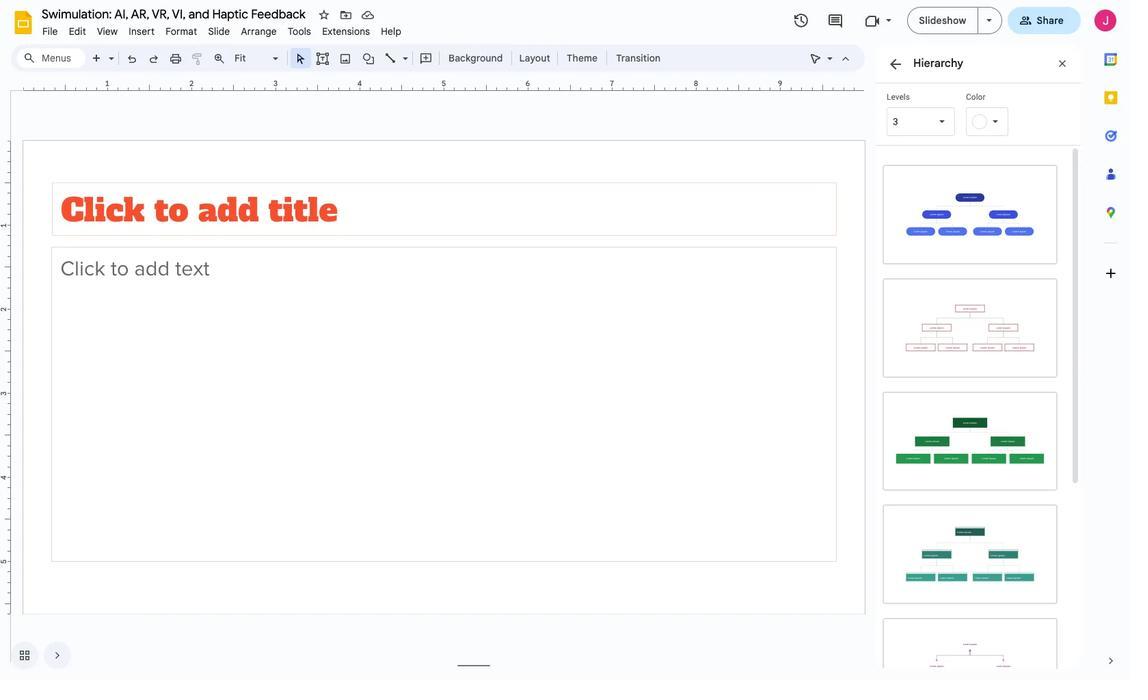 Task type: vqa. For each thing, say whether or not it's contained in the screenshot.
the tools
yes



Task type: locate. For each thing, give the bounding box(es) containing it.
edit menu item
[[63, 23, 92, 40]]

tools menu item
[[282, 23, 317, 40]]

Team hierarchy with three levels with naked text labels. Accent color: #9c27b0, close to light purple 12. radio
[[876, 612, 1065, 681]]

background
[[449, 52, 503, 64]]

tab list inside menu bar banner
[[1092, 40, 1131, 642]]

menu bar
[[37, 18, 407, 40]]

hierarchy
[[914, 57, 964, 70]]

main toolbar
[[85, 48, 668, 68]]

tools
[[288, 25, 311, 38]]

slide menu item
[[203, 23, 236, 40]]

format menu item
[[160, 23, 203, 40]]

option group
[[876, 146, 1071, 681]]

insert image image
[[338, 49, 353, 68]]

slideshow button
[[908, 7, 979, 34]]

background button
[[443, 48, 509, 68]]

edit
[[69, 25, 86, 38]]

Team hierarchy with three levels with rounded rectangles. Accent color: #4285f4, close to cornflower blue. radio
[[876, 158, 1065, 271]]

layout button
[[515, 48, 555, 68]]

transition
[[616, 52, 661, 64]]

help
[[381, 25, 402, 38]]

theme
[[567, 52, 598, 64]]

levels list box
[[887, 92, 956, 136]]

levels
[[887, 92, 910, 102]]

share button
[[1008, 7, 1082, 34]]

view menu item
[[92, 23, 123, 40]]

start slideshow (⌘+enter) image
[[987, 19, 992, 22]]

extensions
[[322, 25, 370, 38]]

tab list
[[1092, 40, 1131, 642]]

menu bar inside menu bar banner
[[37, 18, 407, 40]]

navigation
[[0, 631, 71, 681]]

theme button
[[561, 48, 604, 68]]

Zoom field
[[231, 49, 285, 68]]

menu bar containing file
[[37, 18, 407, 40]]

format
[[166, 25, 197, 38]]



Task type: describe. For each thing, give the bounding box(es) containing it.
mode and view toolbar
[[805, 44, 857, 72]]

Team hierarchy with three levels with rectangles. Accent color: #0f9d58, close to green 11. radio
[[876, 385, 1065, 498]]

new slide with layout image
[[105, 49, 114, 54]]

hierarchy section
[[876, 44, 1082, 681]]

layout
[[520, 52, 551, 64]]

insert menu item
[[123, 23, 160, 40]]

slide
[[208, 25, 230, 38]]

menu bar banner
[[0, 0, 1131, 681]]

view
[[97, 25, 118, 38]]

Team hierarchy with three levels with outline on rectangles. Accent color: #db4437, close to light red berry 1. radio
[[876, 271, 1065, 385]]

Rename text field
[[37, 5, 313, 22]]

shape image
[[361, 49, 377, 68]]

arrange
[[241, 25, 277, 38]]

3
[[893, 116, 899, 127]]

file
[[42, 25, 58, 38]]

Star checkbox
[[315, 5, 334, 25]]

arrange menu item
[[236, 23, 282, 40]]

color button
[[967, 92, 1035, 136]]

share
[[1037, 14, 1064, 27]]

Menus field
[[17, 49, 86, 68]]

Team hierarchy with three levels with rectangles and left aligned titles. Accent color: #26a69a, close to green 11. radio
[[876, 498, 1065, 612]]

help menu item
[[376, 23, 407, 40]]

color
[[967, 92, 986, 102]]

extensions menu item
[[317, 23, 376, 40]]

hierarchy application
[[0, 0, 1131, 681]]

insert
[[129, 25, 155, 38]]

slideshow
[[920, 14, 967, 27]]

select line image
[[400, 49, 408, 54]]

option group inside hierarchy section
[[876, 146, 1071, 681]]

Zoom text field
[[233, 49, 271, 68]]

file menu item
[[37, 23, 63, 40]]

navigation inside hierarchy application
[[0, 631, 71, 681]]

transition button
[[610, 48, 667, 68]]



